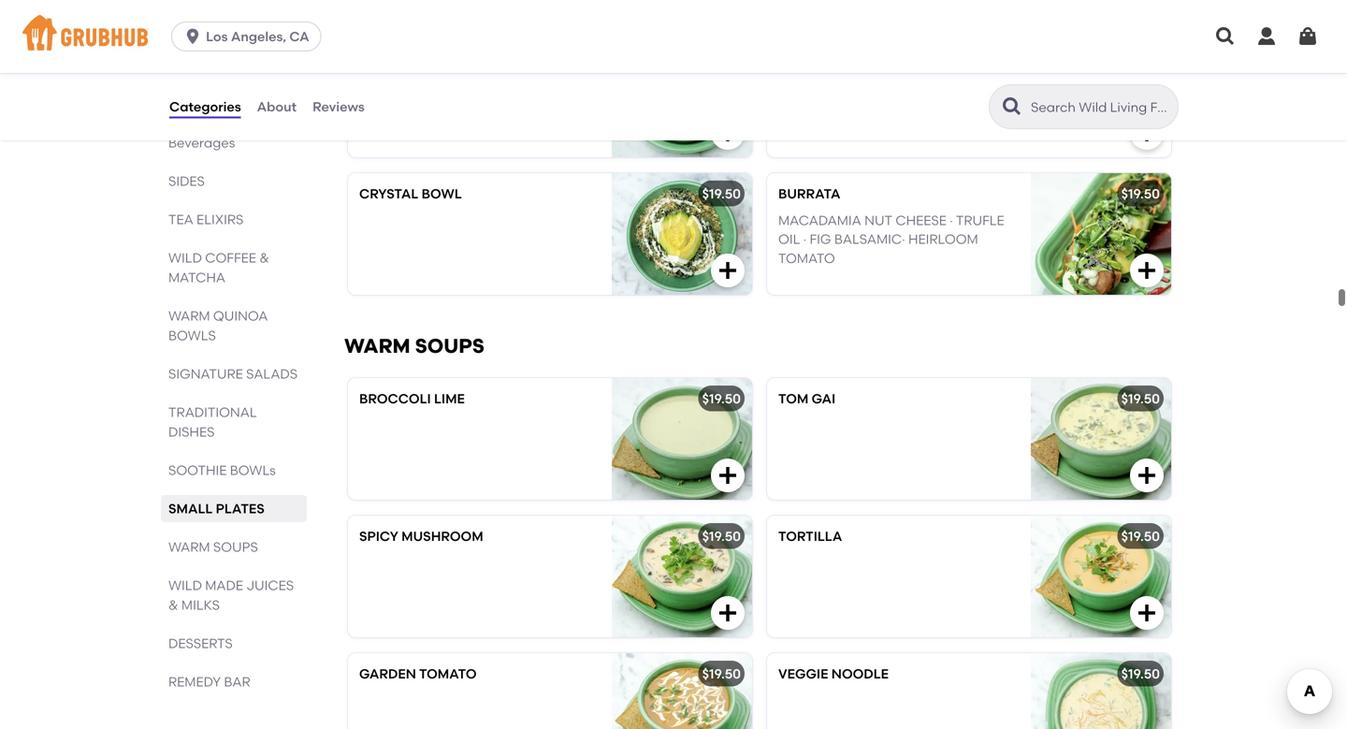 Task type: locate. For each thing, give the bounding box(es) containing it.
tortilla
[[779, 528, 843, 544]]

warm
[[168, 308, 210, 324], [344, 334, 411, 358], [168, 539, 210, 555]]

· left fig
[[804, 231, 807, 247]]

angeles,
[[231, 29, 286, 44]]

0 vertical spatial tomato
[[779, 250, 836, 266]]

kelp noodles in house made béchamel button
[[768, 36, 1172, 157]]

kelp noodles in house made béchamel
[[779, 75, 1061, 91]]

signature salads
[[168, 366, 298, 382]]

crystal bowl image
[[612, 173, 753, 295]]

svg image
[[1215, 25, 1237, 48], [1297, 25, 1320, 48], [717, 259, 739, 282], [1136, 464, 1159, 487], [717, 602, 739, 624], [1136, 602, 1159, 624]]

1 horizontal spatial soups
[[415, 334, 485, 358]]

salads
[[246, 366, 298, 382]]

& right the coffee on the left
[[259, 250, 269, 266]]

traditional dishes
[[168, 404, 257, 440]]

los angeles, ca
[[206, 29, 309, 44]]

svg image for spicy mushroom
[[717, 602, 739, 624]]

$19.50 for mushroom
[[703, 528, 741, 544]]

0 horizontal spatial made
[[205, 578, 243, 593]]

tomato down fig
[[779, 250, 836, 266]]

coffee
[[205, 250, 256, 266]]

soups down plates at the left of page
[[213, 539, 258, 555]]

tomato right garden
[[419, 666, 477, 682]]

wild up milks
[[168, 578, 202, 593]]

gai
[[812, 391, 836, 407]]

1 vertical spatial ·
[[804, 231, 807, 247]]

&
[[259, 250, 269, 266], [168, 597, 178, 613]]

1 vertical spatial wild
[[168, 578, 202, 593]]

tea
[[168, 212, 193, 227]]

warm soups
[[344, 334, 485, 358], [168, 539, 258, 555]]

small
[[168, 501, 213, 517]]

small plates
[[168, 501, 265, 517]]

beverages
[[168, 135, 235, 151]]

wild up matcha
[[168, 250, 202, 266]]

1 vertical spatial &
[[168, 597, 178, 613]]

broccoli lime
[[359, 391, 465, 407]]

plates
[[216, 501, 265, 517]]

los
[[206, 29, 228, 44]]

wild inside wild coffee & matcha
[[168, 250, 202, 266]]

remedy bar
[[168, 674, 250, 690]]

0 horizontal spatial warm soups
[[168, 539, 258, 555]]

tom gai image
[[1032, 378, 1172, 500]]

wild inside wild made juices & milks
[[168, 578, 202, 593]]

soups up lime
[[415, 334, 485, 358]]

traditional
[[168, 404, 257, 420]]

2 wild from the top
[[168, 578, 202, 593]]

made right house
[[948, 75, 986, 91]]

1 wild from the top
[[168, 250, 202, 266]]

1 vertical spatial soups
[[213, 539, 258, 555]]

& left milks
[[168, 597, 178, 613]]

svg image inside los angeles, ca button
[[184, 27, 202, 46]]

made
[[948, 75, 986, 91], [205, 578, 243, 593]]

0 vertical spatial &
[[259, 250, 269, 266]]

spicy
[[359, 528, 399, 544]]

0 vertical spatial warm
[[168, 308, 210, 324]]

warm quinoa bowls
[[168, 308, 268, 344]]

made inside wild made juices & milks
[[205, 578, 243, 593]]

warm inside warm quinoa bowls
[[168, 308, 210, 324]]

house
[[898, 75, 944, 91]]

spicy mushroom
[[359, 528, 484, 544]]

0 vertical spatial made
[[948, 75, 986, 91]]

· up heirloom
[[950, 212, 954, 228]]

warm soups down small plates
[[168, 539, 258, 555]]

remedy
[[168, 674, 221, 690]]

reviews button
[[312, 73, 366, 140]]

0 vertical spatial wild
[[168, 250, 202, 266]]

warm up bowls
[[168, 308, 210, 324]]

crystal bowl
[[359, 186, 462, 202]]

soothie
[[168, 462, 227, 478]]

svg image
[[1256, 25, 1279, 48], [184, 27, 202, 46], [717, 122, 739, 144], [1136, 122, 1159, 144], [1136, 259, 1159, 282], [717, 464, 739, 487]]

1 horizontal spatial made
[[948, 75, 986, 91]]

wild coffee & matcha
[[168, 250, 269, 285]]

warm down small
[[168, 539, 210, 555]]

$19.50
[[703, 186, 741, 202], [1122, 186, 1161, 202], [703, 391, 741, 407], [1122, 391, 1161, 407], [703, 528, 741, 544], [1122, 528, 1161, 544], [703, 666, 741, 682], [1122, 666, 1161, 682]]

Search Wild Living Foods search field
[[1030, 98, 1173, 116]]

1 vertical spatial tomato
[[419, 666, 477, 682]]

2 vertical spatial warm
[[168, 539, 210, 555]]

crystal
[[359, 186, 419, 202]]

wild for &
[[168, 578, 202, 593]]

tomato
[[779, 250, 836, 266], [419, 666, 477, 682]]

lime
[[434, 391, 465, 407]]

1 horizontal spatial warm soups
[[344, 334, 485, 358]]

bowl
[[422, 186, 462, 202]]

cheese
[[896, 212, 947, 228]]

1 horizontal spatial tomato
[[779, 250, 836, 266]]

soups
[[415, 334, 485, 358], [213, 539, 258, 555]]

0 vertical spatial soups
[[415, 334, 485, 358]]

1 vertical spatial made
[[205, 578, 243, 593]]

ca
[[290, 29, 309, 44]]

broccoli lime image
[[612, 378, 753, 500]]

0 horizontal spatial tomato
[[419, 666, 477, 682]]

0 horizontal spatial ·
[[804, 231, 807, 247]]

tom
[[779, 391, 809, 407]]

bar
[[224, 674, 250, 690]]

about button
[[256, 73, 298, 140]]

warm soups up broccoli lime at left
[[344, 334, 485, 358]]

$19.50 for gai
[[1122, 391, 1161, 407]]

$19.50 for lime
[[703, 391, 741, 407]]

0 horizontal spatial &
[[168, 597, 178, 613]]

tomato inside macadamia nut cheese · trufle oil · fig balsamic· heirloom tomato
[[779, 250, 836, 266]]

& inside wild coffee & matcha
[[259, 250, 269, 266]]

bowls
[[168, 328, 216, 344]]

·
[[950, 212, 954, 228], [804, 231, 807, 247]]

wild
[[168, 250, 202, 266], [168, 578, 202, 593]]

1 horizontal spatial &
[[259, 250, 269, 266]]

garden
[[359, 666, 416, 682]]

made up milks
[[205, 578, 243, 593]]

0 vertical spatial ·
[[950, 212, 954, 228]]

main navigation navigation
[[0, 0, 1348, 73]]

warm up broccoli on the bottom
[[344, 334, 411, 358]]



Task type: describe. For each thing, give the bounding box(es) containing it.
matcha
[[168, 270, 226, 285]]

fig
[[810, 231, 832, 247]]

1 vertical spatial warm soups
[[168, 539, 258, 555]]

desserts
[[168, 636, 233, 651]]

dishes
[[168, 424, 215, 440]]

0 horizontal spatial soups
[[213, 539, 258, 555]]

tea elixirs
[[168, 212, 244, 227]]

& inside wild made juices & milks
[[168, 597, 178, 613]]

oil
[[779, 231, 801, 247]]

1 vertical spatial warm
[[344, 334, 411, 358]]

burrata
[[779, 186, 841, 202]]

bowls
[[230, 462, 276, 478]]

mushroom
[[402, 528, 484, 544]]

search icon image
[[1002, 95, 1024, 118]]

$19.50 for bowl
[[703, 186, 741, 202]]

kelp
[[779, 75, 810, 91]]

svg image for tortilla
[[1136, 602, 1159, 624]]

veggie noodle image
[[1032, 653, 1172, 729]]

veggie noodle
[[779, 666, 889, 682]]

wild for matcha
[[168, 250, 202, 266]]

reviews
[[313, 99, 365, 115]]

garden tomato image
[[612, 653, 753, 729]]

macadamia nut cheese · trufle oil · fig balsamic· heirloom tomato
[[779, 212, 1005, 266]]

elixirs
[[197, 212, 244, 227]]

soothie bowls
[[168, 462, 276, 478]]

categories button
[[168, 73, 242, 140]]

macadamia
[[779, 212, 862, 228]]

$19.50 for noodle
[[1122, 666, 1161, 682]]

los angeles, ca button
[[171, 22, 329, 51]]

$19.50 for tomato
[[703, 666, 741, 682]]

noodle
[[832, 666, 889, 682]]

juices
[[246, 578, 294, 593]]

about
[[257, 99, 297, 115]]

verde side salad image
[[612, 36, 753, 157]]

tortilla image
[[1032, 516, 1172, 637]]

nut
[[865, 212, 893, 228]]

spicy mushroom image
[[612, 516, 753, 637]]

in
[[881, 75, 895, 91]]

0 vertical spatial warm soups
[[344, 334, 485, 358]]

categories
[[169, 99, 241, 115]]

signature
[[168, 366, 243, 382]]

sides
[[168, 173, 205, 189]]

noodles
[[814, 75, 878, 91]]

burrata image
[[1032, 173, 1172, 295]]

béchamel
[[989, 75, 1061, 91]]

garden tomato
[[359, 666, 477, 682]]

quinoa
[[213, 308, 268, 324]]

heirloom
[[909, 231, 979, 247]]

balsamic·
[[835, 231, 906, 247]]

trufle
[[957, 212, 1005, 228]]

made inside kelp noodles in house made béchamel button
[[948, 75, 986, 91]]

tom gai
[[779, 391, 836, 407]]

wild made juices & milks
[[168, 578, 294, 613]]

milks
[[181, 597, 220, 613]]

1 horizontal spatial ·
[[950, 212, 954, 228]]

veggie
[[779, 666, 829, 682]]

svg image for crystal bowl
[[717, 259, 739, 282]]

svg image for tom gai
[[1136, 464, 1159, 487]]

broccoli
[[359, 391, 431, 407]]



Task type: vqa. For each thing, say whether or not it's contained in the screenshot.
4.1
no



